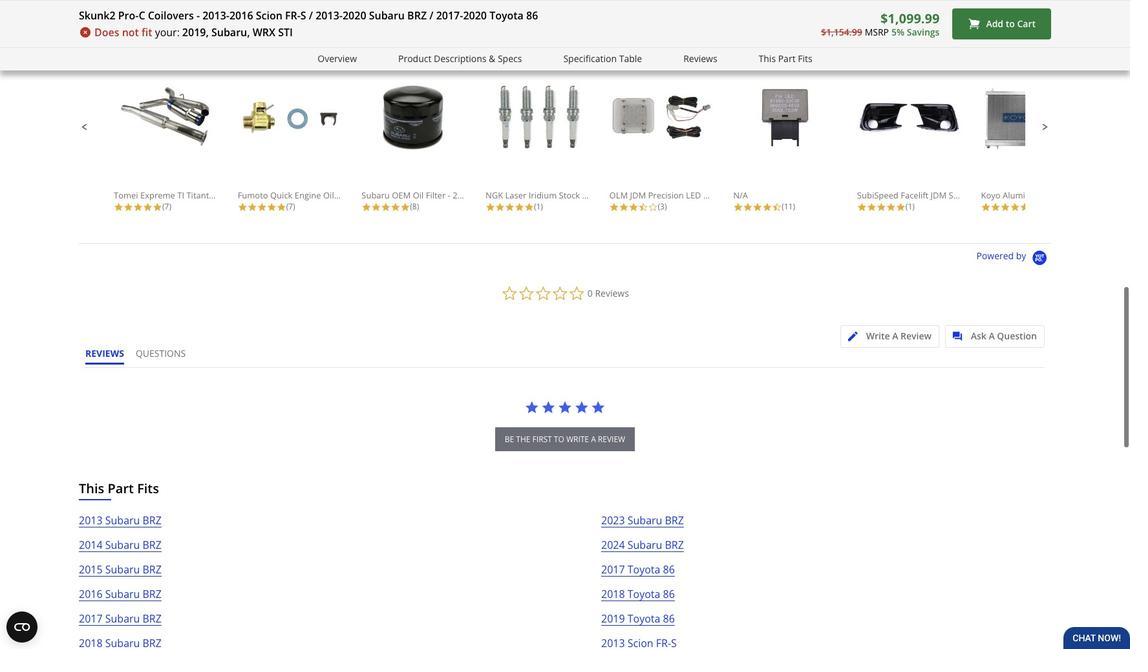 Task type: locate. For each thing, give the bounding box(es) containing it.
cart
[[1017, 18, 1036, 30]]

1 horizontal spatial 1 total reviews element
[[857, 201, 961, 212]]

0 reviews
[[588, 287, 629, 299]]

2 horizontal spatial -
[[1109, 190, 1112, 201]]

2017 down 2016 subaru brz 'link' at the bottom of page
[[79, 612, 103, 626]]

1 vertical spatial this part fits
[[79, 480, 159, 497]]

half star image
[[638, 203, 648, 212], [772, 203, 782, 212]]

2013- right s
[[316, 8, 343, 23]]

toyota for 2017
[[628, 563, 660, 577]]

11 total reviews element
[[733, 201, 837, 212]]

1 3 total reviews element from the left
[[609, 201, 713, 212]]

write no frame image
[[848, 332, 864, 341]]

1 horizontal spatial 2013-
[[316, 8, 343, 23]]

c
[[139, 8, 145, 23]]

jdm right the olm
[[630, 190, 646, 201]]

1 horizontal spatial this
[[759, 52, 776, 65]]

2 (1) from the left
[[906, 201, 915, 212]]

1 vertical spatial part
[[108, 480, 134, 497]]

(1) right subispeed
[[906, 201, 915, 212]]

0 horizontal spatial (7)
[[162, 201, 171, 212]]

brz inside 'link'
[[143, 587, 162, 601]]

1 horizontal spatial this part fits
[[759, 52, 812, 65]]

7 total reviews element for expreme
[[114, 201, 217, 212]]

1 (1) from the left
[[534, 201, 543, 212]]

1 total reviews element
[[485, 201, 589, 212], [857, 201, 961, 212]]

2016 up subaru,
[[229, 8, 253, 23]]

write a review button
[[840, 325, 939, 348]]

0 horizontal spatial 7 total reviews element
[[114, 201, 217, 212]]

7 total reviews element
[[114, 201, 217, 212], [238, 201, 341, 212]]

2024
[[601, 538, 625, 552]]

2 jdm from the left
[[931, 190, 947, 201]]

add
[[986, 18, 1003, 30]]

subaru left the oem
[[362, 190, 390, 201]]

0 horizontal spatial 2017
[[79, 612, 103, 626]]

2024 subaru brz
[[601, 538, 684, 552]]

does
[[94, 25, 119, 39]]

1 horizontal spatial jdm
[[931, 190, 947, 201]]

2016 down 2015
[[79, 587, 103, 601]]

1 horizontal spatial a
[[989, 330, 995, 342]]

0 vertical spatial this part fits
[[759, 52, 812, 65]]

this part fits link
[[759, 52, 812, 66]]

brz down "2014 subaru brz" link
[[143, 563, 162, 577]]

(1) right laser at the left top of the page
[[534, 201, 543, 212]]

write a review
[[866, 330, 932, 342]]

jdm left style
[[931, 190, 947, 201]]

brz for 2014 subaru brz
[[143, 538, 162, 552]]

/
[[309, 8, 313, 23], [429, 8, 433, 23]]

subaru inside 2015 subaru brz link
[[105, 563, 140, 577]]

subaru up product
[[369, 8, 405, 23]]

1 vertical spatial to
[[554, 434, 564, 445]]

0 horizontal spatial (1)
[[534, 201, 543, 212]]

subaru up 2024 subaru brz
[[628, 513, 662, 528]]

0 vertical spatial this
[[759, 52, 776, 65]]

to right first
[[554, 434, 564, 445]]

overview
[[318, 52, 357, 65]]

ngk laser iridium stock heat range...
[[485, 190, 634, 201]]

by
[[1016, 250, 1026, 262]]

0 horizontal spatial -
[[196, 8, 200, 23]]

subaru inside 2017 subaru brz link
[[105, 612, 140, 626]]

brz up 2024 subaru brz
[[665, 513, 684, 528]]

1 horizontal spatial (1)
[[906, 201, 915, 212]]

subaru down 2016 subaru brz 'link' at the bottom of page
[[105, 612, 140, 626]]

1 horizontal spatial 7 total reviews element
[[238, 201, 341, 212]]

to right add on the top right
[[1006, 18, 1015, 30]]

- right filter
[[448, 190, 450, 201]]

1 vertical spatial 2016
[[79, 587, 103, 601]]

2024 subaru brz link
[[601, 537, 684, 561]]

(3) for precision
[[658, 201, 667, 212]]

gate...
[[718, 190, 743, 201]]

2016
[[229, 8, 253, 23], [79, 587, 103, 601]]

brz down 2023 subaru brz link
[[665, 538, 684, 552]]

toyota inside 2017 toyota 86 link
[[628, 563, 660, 577]]

products
[[182, 18, 238, 36]]

1 (7) from the left
[[162, 201, 171, 212]]

1 horizontal spatial part
[[778, 52, 796, 65]]

1 vertical spatial 2017
[[79, 612, 103, 626]]

1 horizontal spatial 3 total reviews element
[[981, 201, 1084, 212]]

subaru inside 2013 subaru brz link
[[105, 513, 140, 528]]

- for 2013-
[[196, 8, 200, 23]]

subaru inside 'subaru oem oil filter - 2015-2024...' link
[[362, 190, 390, 201]]

brz down 2015 subaru brz link
[[143, 587, 162, 601]]

(7)
[[162, 201, 171, 212], [286, 201, 295, 212]]

toyota inside 2019 toyota 86 link
[[628, 612, 660, 626]]

2017 toyota 86
[[601, 563, 675, 577]]

2 3 total reviews element from the left
[[981, 201, 1084, 212]]

1 horizontal spatial /
[[429, 8, 433, 23]]

(7) left ti
[[162, 201, 171, 212]]

(7) for quick
[[286, 201, 295, 212]]

olm jdm precision led lift gate...
[[609, 190, 743, 201]]

2 (7) from the left
[[286, 201, 295, 212]]

open widget image
[[6, 612, 37, 643]]

0 vertical spatial to
[[1006, 18, 1015, 30]]

0 horizontal spatial half star image
[[638, 203, 648, 212]]

(1)
[[534, 201, 543, 212], [906, 201, 915, 212]]

ti
[[177, 190, 184, 201]]

2 (3) from the left
[[1030, 201, 1039, 212]]

2 1 total reviews element from the left
[[857, 201, 961, 212]]

dialog image
[[953, 332, 969, 341]]

-
[[196, 8, 200, 23], [448, 190, 450, 201], [1109, 190, 1112, 201]]

2016 subaru brz
[[79, 587, 162, 601]]

subaru for 2014 subaru brz
[[105, 538, 140, 552]]

back...
[[242, 190, 267, 201]]

(3) left racing
[[1030, 201, 1039, 212]]

0 horizontal spatial fits
[[137, 480, 159, 497]]

1 horizontal spatial fits
[[798, 52, 812, 65]]

a
[[892, 330, 898, 342], [989, 330, 995, 342]]

subaru inside 2024 subaru brz link
[[628, 538, 662, 552]]

/ left 2017-
[[429, 8, 433, 23]]

subaru down 2023 subaru brz link
[[628, 538, 662, 552]]

3 total reviews element
[[609, 201, 713, 212], [981, 201, 1084, 212]]

subaru for 2017 subaru brz
[[105, 612, 140, 626]]

1 vertical spatial this
[[79, 480, 104, 497]]

product descriptions & specs
[[398, 52, 522, 65]]

reviews link
[[683, 52, 717, 66]]

powered by
[[976, 250, 1029, 262]]

1 horizontal spatial 2016
[[229, 8, 253, 23]]

$1,154.99
[[821, 26, 862, 38]]

2013 subaru brz link
[[79, 512, 162, 537]]

0 horizontal spatial /
[[309, 8, 313, 23]]

be
[[505, 434, 514, 445]]

ask a question
[[971, 330, 1037, 342]]

0 horizontal spatial 2016
[[79, 587, 103, 601]]

koyo
[[981, 190, 1000, 201]]

0 horizontal spatial reviews
[[595, 287, 629, 299]]

2 half star image from the left
[[772, 203, 782, 212]]

toyota down 2018 toyota 86 link
[[628, 612, 660, 626]]

this
[[759, 52, 776, 65], [79, 480, 104, 497]]

0 horizontal spatial oil
[[323, 190, 334, 201]]

brz down 2016 subaru brz 'link' at the bottom of page
[[143, 612, 162, 626]]

0 horizontal spatial 3 total reviews element
[[609, 201, 713, 212]]

subaru inside "2014 subaru brz" link
[[105, 538, 140, 552]]

fumoto
[[238, 190, 268, 201]]

1 2020 from the left
[[343, 8, 366, 23]]

a
[[591, 434, 596, 445]]

wrx
[[253, 25, 275, 39]]

0 horizontal spatial 2013-
[[202, 8, 229, 23]]

/ right s
[[309, 8, 313, 23]]

0 horizontal spatial a
[[892, 330, 898, 342]]

tab list
[[85, 347, 197, 367]]

1 half star image from the left
[[638, 203, 648, 212]]

brz up 2014 subaru brz
[[143, 513, 162, 528]]

cat-
[[226, 190, 242, 201]]

subaru oem oil filter - 2015-2024... link
[[362, 83, 500, 201]]

0 horizontal spatial (3)
[[658, 201, 667, 212]]

subaru up 2014 subaru brz
[[105, 513, 140, 528]]

tomei expreme ti titantium cat-back... link
[[114, 83, 267, 201]]

fits
[[798, 52, 812, 65], [137, 480, 159, 497]]

drain
[[336, 190, 358, 201]]

1 1 total reviews element from the left
[[485, 201, 589, 212]]

toyota down 2017 toyota 86 link
[[628, 587, 660, 601]]

subaru down "2014 subaru brz" link
[[105, 563, 140, 577]]

1 horizontal spatial (7)
[[286, 201, 295, 212]]

subaru down 2013 subaru brz link
[[105, 538, 140, 552]]

oil right the oem
[[413, 190, 424, 201]]

toyota up specs
[[489, 8, 524, 23]]

2019 toyota 86
[[601, 612, 675, 626]]

toyota down 2024 subaru brz link
[[628, 563, 660, 577]]

0 horizontal spatial jdm
[[630, 190, 646, 201]]

1 (3) from the left
[[658, 201, 667, 212]]

2 2013- from the left
[[316, 8, 343, 23]]

0 vertical spatial 2017
[[601, 563, 625, 577]]

subaru inside 2023 subaru brz link
[[628, 513, 662, 528]]

(7) for expreme
[[162, 201, 171, 212]]

2017 up 2018
[[601, 563, 625, 577]]

tomei expreme ti titantium cat-back...
[[114, 190, 267, 201]]

fr-
[[285, 8, 301, 23]]

1 vertical spatial reviews
[[595, 287, 629, 299]]

subaru down 2015 subaru brz link
[[105, 587, 140, 601]]

tomei
[[114, 190, 138, 201]]

2020 up overview
[[343, 8, 366, 23]]

stock
[[559, 190, 580, 201]]

1 horizontal spatial 2017
[[601, 563, 625, 577]]

review
[[598, 434, 625, 445]]

0 horizontal spatial part
[[108, 480, 134, 497]]

1 7 total reviews element from the left
[[114, 201, 217, 212]]

star image
[[133, 203, 143, 212], [362, 203, 371, 212], [381, 203, 391, 212], [391, 203, 400, 212], [400, 203, 410, 212], [485, 203, 495, 212], [495, 203, 505, 212], [524, 203, 534, 212], [619, 203, 629, 212], [762, 203, 772, 212], [857, 203, 867, 212], [867, 203, 877, 212], [896, 203, 906, 212], [991, 203, 1000, 212], [1000, 203, 1010, 212], [1010, 203, 1020, 212], [1020, 203, 1030, 212], [525, 400, 539, 415], [541, 400, 556, 415], [558, 400, 572, 415]]

question
[[997, 330, 1037, 342]]

- up 2019,
[[196, 8, 200, 23]]

toyota inside 2018 toyota 86 link
[[628, 587, 660, 601]]

1 a from the left
[[892, 330, 898, 342]]

0 horizontal spatial this
[[79, 480, 104, 497]]

2013- up subaru,
[[202, 8, 229, 23]]

oil
[[323, 190, 334, 201], [413, 190, 424, 201]]

1 horizontal spatial (3)
[[1030, 201, 1039, 212]]

$1,099.99
[[880, 10, 940, 27]]

- right radiator
[[1109, 190, 1112, 201]]

product descriptions & specs link
[[398, 52, 522, 66]]

2 / from the left
[[429, 8, 433, 23]]

lift
[[703, 190, 716, 201]]

a right write
[[892, 330, 898, 342]]

1 horizontal spatial reviews
[[683, 52, 717, 65]]

1 total reviews element for laser
[[485, 201, 589, 212]]

2 7 total reviews element from the left
[[238, 201, 341, 212]]

- for ...
[[1109, 190, 1112, 201]]

1 horizontal spatial to
[[1006, 18, 1015, 30]]

subaru inside 2016 subaru brz 'link'
[[105, 587, 140, 601]]

jdm
[[630, 190, 646, 201], [931, 190, 947, 201]]

2016 inside 'link'
[[79, 587, 103, 601]]

2020 up descriptions
[[463, 8, 487, 23]]

toyota for 2019
[[628, 612, 660, 626]]

oil left drain
[[323, 190, 334, 201]]

&
[[489, 52, 495, 65]]

subaru for 2016 subaru brz
[[105, 587, 140, 601]]

0
[[588, 287, 593, 299]]

2023 subaru brz
[[601, 513, 684, 528]]

0 horizontal spatial 1 total reviews element
[[485, 201, 589, 212]]

(3) left led
[[658, 201, 667, 212]]

add to cart button
[[953, 8, 1051, 39]]

tab list containing reviews
[[85, 347, 197, 367]]

1 horizontal spatial -
[[448, 190, 450, 201]]

2020
[[343, 8, 366, 23], [463, 8, 487, 23]]

1 horizontal spatial half star image
[[772, 203, 782, 212]]

2014
[[79, 538, 103, 552]]

2018 toyota 86 link
[[601, 586, 675, 610]]

write
[[866, 330, 890, 342]]

0 vertical spatial fits
[[798, 52, 812, 65]]

0 vertical spatial part
[[778, 52, 796, 65]]

2 a from the left
[[989, 330, 995, 342]]

1 2013- from the left
[[202, 8, 229, 23]]

brz down 2013 subaru brz link
[[143, 538, 162, 552]]

1 vertical spatial fits
[[137, 480, 159, 497]]

star image
[[114, 203, 123, 212], [123, 203, 133, 212], [143, 203, 153, 212], [153, 203, 162, 212], [238, 203, 247, 212], [247, 203, 257, 212], [257, 203, 267, 212], [267, 203, 276, 212], [276, 203, 286, 212], [371, 203, 381, 212], [505, 203, 515, 212], [515, 203, 524, 212], [609, 203, 619, 212], [629, 203, 638, 212], [733, 203, 743, 212], [743, 203, 753, 212], [753, 203, 762, 212], [877, 203, 886, 212], [886, 203, 896, 212], [981, 203, 991, 212], [574, 400, 589, 415], [591, 400, 605, 415]]

descriptions
[[434, 52, 486, 65]]

0 horizontal spatial 2020
[[343, 8, 366, 23]]

part
[[778, 52, 796, 65], [108, 480, 134, 497]]

1 horizontal spatial 2020
[[463, 8, 487, 23]]

fumoto quick engine oil drain valve... link
[[238, 83, 387, 201]]

a right ask
[[989, 330, 995, 342]]

(7) right back...
[[286, 201, 295, 212]]

86
[[526, 8, 538, 23], [663, 563, 675, 577], [663, 587, 675, 601], [663, 612, 675, 626]]

1 horizontal spatial oil
[[413, 190, 424, 201]]

subaru for 2023 subaru brz
[[628, 513, 662, 528]]

filter
[[426, 190, 446, 201]]



Task type: describe. For each thing, give the bounding box(es) containing it.
empty star image
[[648, 203, 658, 212]]

subaru for 2024 subaru brz
[[628, 538, 662, 552]]

8 total reviews element
[[362, 201, 465, 212]]

brz for 2017 subaru brz
[[143, 612, 162, 626]]

precision
[[648, 190, 684, 201]]

drl
[[970, 190, 985, 201]]

msrp
[[865, 26, 889, 38]]

specification table
[[563, 52, 642, 65]]

1 jdm from the left
[[630, 190, 646, 201]]

your:
[[155, 25, 180, 39]]

0 vertical spatial 2016
[[229, 8, 253, 23]]

skunk2 pro-c coilovers - 2013-2016 scion fr-s / 2013-2020 subaru brz / 2017-2020 toyota 86
[[79, 8, 538, 23]]

racing
[[1045, 190, 1071, 201]]

koyo aluminum racing radiator -... link
[[981, 83, 1118, 201]]

0 vertical spatial reviews
[[683, 52, 717, 65]]

specification table link
[[563, 52, 642, 66]]

86 for 2017 toyota 86
[[663, 563, 675, 577]]

brz for 2024 subaru brz
[[665, 538, 684, 552]]

first
[[532, 434, 552, 445]]

the
[[516, 434, 530, 445]]

3 total reviews element for precision
[[609, 201, 713, 212]]

2023
[[601, 513, 625, 528]]

2019
[[601, 612, 625, 626]]

brz for 2013 subaru brz
[[143, 513, 162, 528]]

table
[[619, 52, 642, 65]]

facelift
[[901, 190, 928, 201]]

2 2020 from the left
[[463, 8, 487, 23]]

86 for 2019 toyota 86
[[663, 612, 675, 626]]

powered by link
[[976, 250, 1051, 267]]

write
[[566, 434, 589, 445]]

toyota for 2018
[[628, 587, 660, 601]]

expreme
[[140, 190, 175, 201]]

2014 subaru brz
[[79, 538, 162, 552]]

overview link
[[318, 52, 357, 66]]

be the first to write a review
[[505, 434, 625, 445]]

2015-
[[453, 190, 475, 201]]

other top rated products
[[79, 18, 238, 36]]

review
[[901, 330, 932, 342]]

range...
[[603, 190, 634, 201]]

7 total reviews element for quick
[[238, 201, 341, 212]]

2017-
[[436, 8, 463, 23]]

2017 subaru brz
[[79, 612, 162, 626]]

2018 toyota 86
[[601, 587, 675, 601]]

product
[[398, 52, 431, 65]]

brz for 2015 subaru brz
[[143, 563, 162, 577]]

iridium
[[529, 190, 557, 201]]

2017 toyota 86 link
[[601, 561, 675, 586]]

rated
[[144, 18, 178, 36]]

titantium
[[186, 190, 224, 201]]

brz for 2023 subaru brz
[[665, 513, 684, 528]]

2023 subaru brz link
[[601, 512, 684, 537]]

1 oil from the left
[[323, 190, 334, 201]]

skunk2
[[79, 8, 115, 23]]

top
[[119, 18, 141, 36]]

engine
[[295, 190, 321, 201]]

a for ask
[[989, 330, 995, 342]]

5%
[[891, 26, 904, 38]]

1 / from the left
[[309, 8, 313, 23]]

2017 for 2017 subaru brz
[[79, 612, 103, 626]]

subispeed
[[857, 190, 898, 201]]

subaru oem oil filter - 2015-2024...
[[362, 190, 500, 201]]

other
[[79, 18, 116, 36]]

(8)
[[410, 201, 419, 212]]

2014 subaru brz link
[[79, 537, 162, 561]]

3 total reviews element for racing
[[981, 201, 1084, 212]]

s
[[301, 8, 306, 23]]

86 for 2018 toyota 86
[[663, 587, 675, 601]]

2018
[[601, 587, 625, 601]]

does not fit your: 2019, subaru, wrx sti
[[94, 25, 293, 39]]

ngk
[[485, 190, 503, 201]]

led
[[686, 190, 701, 201]]

subispeed facelift jdm style drl +... link
[[857, 83, 999, 201]]

2015 subaru brz link
[[79, 561, 162, 586]]

subaru,
[[211, 25, 250, 39]]

a for write
[[892, 330, 898, 342]]

this inside 'this part fits' link
[[759, 52, 776, 65]]

n/a link
[[733, 83, 837, 201]]

quick
[[270, 190, 292, 201]]

coilovers
[[148, 8, 194, 23]]

(11)
[[782, 201, 795, 212]]

1 total reviews element for facelift
[[857, 201, 961, 212]]

0 horizontal spatial this part fits
[[79, 480, 159, 497]]

sti
[[278, 25, 293, 39]]

olm jdm precision led lift gate... link
[[609, 83, 743, 201]]

reviews
[[85, 347, 124, 360]]

+...
[[987, 190, 999, 201]]

radiator
[[1073, 190, 1107, 201]]

2024...
[[475, 190, 500, 201]]

powered
[[976, 250, 1014, 262]]

laser
[[505, 190, 526, 201]]

2019 toyota 86 link
[[601, 610, 675, 635]]

savings
[[907, 26, 940, 38]]

aluminum
[[1003, 190, 1043, 201]]

(1) for facelift
[[906, 201, 915, 212]]

heat
[[582, 190, 601, 201]]

0 horizontal spatial to
[[554, 434, 564, 445]]

2013
[[79, 513, 103, 528]]

subaru for 2013 subaru brz
[[105, 513, 140, 528]]

2 oil from the left
[[413, 190, 424, 201]]

subispeed facelift jdm style drl +...
[[857, 190, 999, 201]]

brz left 2017-
[[407, 8, 427, 23]]

koyo aluminum racing radiator -...
[[981, 190, 1118, 201]]

- for 2015-
[[448, 190, 450, 201]]

fit
[[142, 25, 152, 39]]

ngk laser iridium stock heat range... link
[[485, 83, 634, 201]]

not
[[122, 25, 139, 39]]

brz for 2016 subaru brz
[[143, 587, 162, 601]]

part inside 'this part fits' link
[[778, 52, 796, 65]]

(1) for laser
[[534, 201, 543, 212]]

(3) for racing
[[1030, 201, 1039, 212]]

n/a
[[733, 190, 748, 201]]

subaru for 2015 subaru brz
[[105, 563, 140, 577]]

2017 for 2017 toyota 86
[[601, 563, 625, 577]]



Task type: vqa. For each thing, say whether or not it's contained in the screenshot.
FAQ link
no



